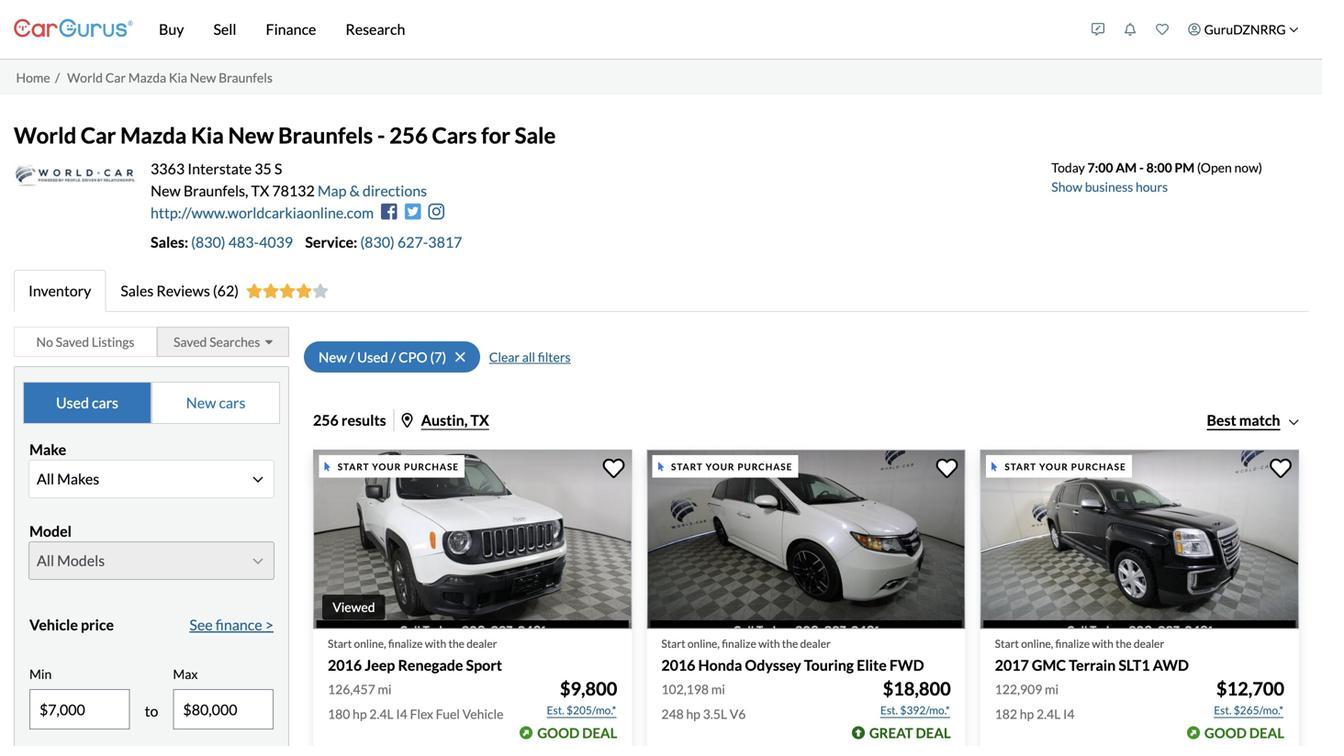 Task type: describe. For each thing, give the bounding box(es) containing it.
to
[[145, 703, 158, 721]]

cars
[[432, 122, 477, 148]]

gurudznrrg menu item
[[1179, 4, 1309, 55]]

mi for $12,700
[[1046, 682, 1059, 698]]

add a car review image
[[1093, 23, 1105, 36]]

filters
[[538, 349, 571, 365]]

122,909
[[996, 682, 1043, 698]]

1 horizontal spatial 256
[[390, 122, 428, 148]]

3 star image from the left
[[312, 284, 329, 298]]

your for $18,800
[[706, 462, 735, 473]]

0 horizontal spatial braunfels
[[219, 70, 273, 85]]

/ for home
[[55, 70, 60, 85]]

home link
[[16, 70, 50, 85]]

home
[[16, 70, 50, 85]]

sell
[[214, 20, 237, 38]]

slt1
[[1119, 657, 1151, 675]]

new cars button
[[152, 382, 280, 424]]

http://www.worldcarkiaonline.com link
[[151, 204, 374, 222]]

all
[[523, 349, 536, 365]]

1 vertical spatial kia
[[191, 122, 224, 148]]

research button
[[331, 0, 420, 59]]

new inside 3363 interstate 35 s new braunfels, tx 78132 map & directions
[[151, 182, 181, 200]]

model
[[29, 523, 72, 541]]

results
[[342, 411, 386, 429]]

alpine white 2016 jeep renegade sport suv / crossover front-wheel drive 9-speed automatic image
[[313, 450, 632, 630]]

good deal for $12,700
[[1205, 725, 1285, 742]]

map
[[318, 182, 347, 200]]

new / used / cpo (7)
[[319, 349, 447, 366]]

est. $392/mo.* button
[[880, 702, 952, 720]]

hours
[[1136, 179, 1169, 195]]

flex
[[410, 707, 434, 723]]

good for $12,700
[[1205, 725, 1248, 742]]

am
[[1116, 160, 1138, 175]]

248
[[662, 707, 684, 723]]

(830) for 483-
[[191, 233, 226, 251]]

3.5l
[[703, 707, 728, 723]]

tab list containing inventory
[[14, 270, 1309, 312]]

(830) for 627-
[[360, 233, 395, 251]]

map marker alt image
[[402, 413, 413, 428]]

finalize for $9,800
[[388, 637, 423, 651]]

viewed
[[333, 600, 375, 616]]

cpo
[[399, 349, 428, 366]]

finalize for $18,800
[[722, 637, 757, 651]]

no
[[36, 334, 53, 350]]

est. for $18,800
[[881, 704, 899, 717]]

gurudznrrg menu
[[1083, 4, 1309, 55]]

times image
[[456, 349, 466, 365]]

http://www.worldcarkiaonline.com
[[151, 204, 374, 222]]

awd
[[1154, 657, 1190, 675]]

the for $9,800
[[449, 637, 465, 651]]

renegade
[[398, 657, 463, 675]]

0 horizontal spatial -
[[377, 122, 385, 148]]

2016 for $9,800
[[328, 657, 362, 675]]

your for $12,700
[[1040, 462, 1069, 473]]

start inside start online, finalize with the dealer 2017 gmc terrain slt1 awd
[[996, 637, 1020, 651]]

&
[[350, 182, 360, 200]]

0 vertical spatial mazda
[[128, 70, 166, 85]]

show
[[1052, 179, 1083, 195]]

purchase for $9,800
[[404, 462, 459, 473]]

$9,800 est. $205/mo.*
[[547, 678, 618, 717]]

finalize for $12,700
[[1056, 637, 1091, 651]]

now)
[[1235, 160, 1263, 175]]

finance
[[216, 616, 262, 634]]

directions
[[363, 182, 427, 200]]

home / world car mazda kia new braunfels
[[16, 70, 273, 85]]

odyssey
[[745, 657, 802, 675]]

clear all filters button
[[489, 346, 571, 368]]

open notifications image
[[1125, 23, 1138, 36]]

2 star image from the left
[[296, 284, 312, 298]]

buy
[[159, 20, 184, 38]]

gmc
[[1033, 657, 1067, 675]]

>
[[265, 616, 274, 634]]

(830) 627-3817 link
[[360, 233, 463, 251]]

0 vertical spatial car
[[105, 70, 126, 85]]

buy button
[[144, 0, 199, 59]]

min
[[29, 667, 52, 683]]

78132
[[272, 182, 315, 200]]

est. $265/mo.* button
[[1214, 702, 1285, 720]]

see
[[190, 616, 213, 634]]

purchase for $12,700
[[1072, 462, 1127, 473]]

sales:
[[151, 233, 188, 251]]

0 horizontal spatial vehicle
[[29, 616, 78, 634]]

no saved listings
[[36, 334, 135, 350]]

finance button
[[251, 0, 331, 59]]

see finance >
[[190, 616, 274, 634]]

2 star image from the left
[[279, 284, 296, 298]]

sales
[[121, 282, 154, 300]]

0 horizontal spatial 256
[[313, 411, 339, 429]]

1 star image from the left
[[263, 284, 279, 298]]

cargurus logo homepage link image
[[14, 3, 133, 56]]

show business hours button
[[1052, 179, 1169, 195]]

122,909 mi 182 hp 2.4l i4
[[996, 682, 1075, 723]]

honda
[[699, 657, 743, 675]]

start your purchase for $9,800
[[338, 462, 459, 473]]

austin, tx button
[[402, 411, 489, 429]]

saved searches button
[[157, 327, 289, 357]]

cars for new cars
[[219, 394, 246, 412]]

cargurus logo homepage link link
[[14, 3, 133, 56]]

- inside today 7:00 am - 8:00 pm (open now) show business hours
[[1140, 160, 1145, 175]]

inventory
[[28, 282, 91, 300]]

caret down image
[[265, 336, 273, 349]]

sale
[[515, 122, 556, 148]]

126,457
[[328, 682, 375, 698]]

483-
[[228, 233, 259, 251]]

dealer for $18,800
[[801, 637, 831, 651]]

mi for $9,800
[[378, 682, 392, 698]]

white diamond pearl 2016 honda odyssey touring elite fwd minivan front-wheel drive 6-speed automatic image
[[647, 450, 966, 630]]

102,198 mi 248 hp 3.5l v6
[[662, 682, 746, 723]]

256 results
[[313, 411, 386, 429]]

saved inside button
[[174, 334, 207, 350]]

max
[[173, 667, 198, 683]]

hp for $9,800
[[353, 707, 367, 723]]

austin, tx
[[421, 411, 489, 429]]

fwd
[[890, 657, 925, 675]]

start online, finalize with the dealer 2016 jeep renegade sport
[[328, 637, 503, 675]]

$18,800
[[883, 678, 952, 700]]

new down sell dropdown button
[[190, 70, 216, 85]]

touring
[[805, 657, 855, 675]]

used cars button
[[23, 382, 152, 424]]

the for $12,700
[[1116, 637, 1132, 651]]

0 horizontal spatial kia
[[169, 70, 187, 85]]

with for $9,800
[[425, 637, 447, 651]]

online, for $12,700
[[1022, 637, 1054, 651]]

fuel
[[436, 707, 460, 723]]

jeep
[[365, 657, 395, 675]]

dealer for $12,700
[[1135, 637, 1165, 651]]

saved searches
[[174, 334, 260, 350]]

interstate
[[188, 160, 252, 178]]



Task type: locate. For each thing, give the bounding box(es) containing it.
gurudznrrg button
[[1179, 4, 1309, 55]]

est. inside $9,800 est. $205/mo.*
[[547, 704, 565, 717]]

cars down searches on the left top
[[219, 394, 246, 412]]

used
[[357, 349, 388, 366], [56, 394, 89, 412]]

2 horizontal spatial finalize
[[1056, 637, 1091, 651]]

good deal down the est. $265/mo.* button
[[1205, 725, 1285, 742]]

2 horizontal spatial /
[[391, 349, 396, 366]]

0 horizontal spatial mi
[[378, 682, 392, 698]]

mazda up 3363
[[120, 122, 187, 148]]

0 vertical spatial tx
[[251, 182, 269, 200]]

finance
[[266, 20, 316, 38]]

(62)
[[213, 282, 239, 300]]

mazda down 'buy' dropdown button
[[128, 70, 166, 85]]

vehicle price
[[29, 616, 114, 634]]

2 online, from the left
[[688, 637, 720, 651]]

1 horizontal spatial mi
[[712, 682, 726, 698]]

online, up gmc
[[1022, 637, 1054, 651]]

price
[[81, 616, 114, 634]]

2 horizontal spatial the
[[1116, 637, 1132, 651]]

mouse pointer image for $18,800
[[659, 463, 664, 472]]

finalize up honda
[[722, 637, 757, 651]]

est. down $12,700
[[1215, 704, 1232, 717]]

mi inside the 126,457 mi 180 hp 2.4l i4 flex fuel vehicle
[[378, 682, 392, 698]]

256 left cars
[[390, 122, 428, 148]]

i4 for $9,800
[[396, 707, 408, 723]]

new up 256 results
[[319, 349, 347, 366]]

deal for $9,800
[[583, 725, 618, 742]]

0 horizontal spatial your
[[372, 462, 402, 473]]

est. up great
[[881, 704, 899, 717]]

0 horizontal spatial purchase
[[404, 462, 459, 473]]

braunfels up map
[[278, 122, 373, 148]]

3 hp from the left
[[1020, 707, 1035, 723]]

2 horizontal spatial purchase
[[1072, 462, 1127, 473]]

twitter - world car mazda kia new braunfels image
[[405, 202, 421, 221]]

1 saved from the left
[[56, 334, 89, 350]]

the
[[449, 637, 465, 651], [783, 637, 799, 651], [1116, 637, 1132, 651]]

i4 inside the 126,457 mi 180 hp 2.4l i4 flex fuel vehicle
[[396, 707, 408, 723]]

35
[[255, 160, 272, 178]]

1 (830) from the left
[[191, 233, 226, 251]]

instagram - world car mazda kia new braunfels image
[[429, 202, 445, 221]]

i4 for $12,700
[[1064, 707, 1075, 723]]

car down cargurus logo homepage link
[[105, 70, 126, 85]]

1 horizontal spatial online,
[[688, 637, 720, 651]]

2 good deal from the left
[[1205, 725, 1285, 742]]

online, for $18,800
[[688, 637, 720, 651]]

1 horizontal spatial (830)
[[360, 233, 395, 251]]

the inside start online, finalize with the dealer 2016 jeep renegade sport
[[449, 637, 465, 651]]

1 horizontal spatial est.
[[881, 704, 899, 717]]

2016
[[328, 657, 362, 675], [662, 657, 696, 675]]

finalize up terrain
[[1056, 637, 1091, 651]]

0 horizontal spatial cars
[[92, 394, 119, 412]]

0 vertical spatial -
[[377, 122, 385, 148]]

0 horizontal spatial i4
[[396, 707, 408, 723]]

1 vertical spatial car
[[81, 122, 116, 148]]

0 vertical spatial braunfels
[[219, 70, 273, 85]]

with for $18,800
[[759, 637, 780, 651]]

hp inside 102,198 mi 248 hp 3.5l v6
[[687, 707, 701, 723]]

2 start your purchase from the left
[[672, 462, 793, 473]]

research
[[346, 20, 405, 38]]

1 horizontal spatial with
[[759, 637, 780, 651]]

$265/mo.*
[[1235, 704, 1284, 717]]

2 horizontal spatial your
[[1040, 462, 1069, 473]]

1 horizontal spatial kia
[[191, 122, 224, 148]]

deal down $205/mo.* at the left of the page
[[583, 725, 618, 742]]

online, up the jeep
[[354, 637, 386, 651]]

finalize inside start online, finalize with the dealer 2016 jeep renegade sport
[[388, 637, 423, 651]]

start online, finalize with the dealer 2017 gmc terrain slt1 awd
[[996, 637, 1190, 675]]

mi down honda
[[712, 682, 726, 698]]

kia up interstate
[[191, 122, 224, 148]]

1 with from the left
[[425, 637, 447, 651]]

1 2.4l from the left
[[370, 707, 394, 723]]

0 horizontal spatial deal
[[583, 725, 618, 742]]

dealer
[[467, 637, 497, 651], [801, 637, 831, 651], [1135, 637, 1165, 651]]

1 mouse pointer image from the left
[[325, 463, 330, 472]]

onyx black 2017 gmc terrain slt1 awd suv / crossover all-wheel drive 6-speed automatic image
[[981, 450, 1300, 630]]

1 horizontal spatial 2.4l
[[1037, 707, 1061, 723]]

start inside start online, finalize with the dealer 2016 honda odyssey touring elite fwd
[[662, 637, 686, 651]]

the for $18,800
[[783, 637, 799, 651]]

great deal
[[870, 725, 952, 742]]

(830) down facebook - world car mazda kia new braunfels image
[[360, 233, 395, 251]]

menu bar containing buy
[[133, 0, 1083, 59]]

today 7:00 am - 8:00 pm (open now) show business hours
[[1052, 160, 1263, 195]]

Max text field
[[174, 691, 273, 730]]

sell button
[[199, 0, 251, 59]]

mi inside "122,909 mi 182 hp 2.4l i4"
[[1046, 682, 1059, 698]]

hp right 180
[[353, 707, 367, 723]]

world down "cargurus logo homepage link" link
[[67, 70, 103, 85]]

1 horizontal spatial start your purchase
[[672, 462, 793, 473]]

0 horizontal spatial good
[[538, 725, 580, 742]]

hp inside "122,909 mi 182 hp 2.4l i4"
[[1020, 707, 1035, 723]]

2 dealer from the left
[[801, 637, 831, 651]]

3817
[[428, 233, 463, 251]]

2 horizontal spatial with
[[1093, 637, 1114, 651]]

online, inside start online, finalize with the dealer 2017 gmc terrain slt1 awd
[[1022, 637, 1054, 651]]

1 cars from the left
[[92, 394, 119, 412]]

1 horizontal spatial good
[[1205, 725, 1248, 742]]

mi down gmc
[[1046, 682, 1059, 698]]

the up slt1
[[1116, 637, 1132, 651]]

1 2016 from the left
[[328, 657, 362, 675]]

user icon image
[[1189, 23, 1202, 36]]

finalize inside start online, finalize with the dealer 2016 honda odyssey touring elite fwd
[[722, 637, 757, 651]]

inventory tab
[[14, 270, 106, 312]]

0 horizontal spatial hp
[[353, 707, 367, 723]]

used left cpo on the left top
[[357, 349, 388, 366]]

finalize up renegade
[[388, 637, 423, 651]]

dealer up sport
[[467, 637, 497, 651]]

good for $9,800
[[538, 725, 580, 742]]

online, up honda
[[688, 637, 720, 651]]

0 horizontal spatial dealer
[[467, 637, 497, 651]]

2.4l down the 126,457
[[370, 707, 394, 723]]

start your purchase for $18,800
[[672, 462, 793, 473]]

3 mi from the left
[[1046, 682, 1059, 698]]

0 horizontal spatial tx
[[251, 182, 269, 200]]

new / used / cpo (7) button
[[304, 342, 480, 373]]

2 horizontal spatial deal
[[1250, 725, 1285, 742]]

$392/mo.*
[[901, 704, 951, 717]]

s
[[275, 160, 282, 178]]

1 finalize from the left
[[388, 637, 423, 651]]

finalize inside start online, finalize with the dealer 2017 gmc terrain slt1 awd
[[1056, 637, 1091, 651]]

2 horizontal spatial hp
[[1020, 707, 1035, 723]]

0 horizontal spatial mouse pointer image
[[325, 463, 330, 472]]

1 purchase from the left
[[404, 462, 459, 473]]

mouse pointer image for $9,800
[[325, 463, 330, 472]]

mouse pointer image
[[325, 463, 330, 472], [659, 463, 664, 472]]

(830) left 483- on the left of the page
[[191, 233, 226, 251]]

0 horizontal spatial with
[[425, 637, 447, 651]]

2016 up 102,198
[[662, 657, 696, 675]]

2.4l inside the 126,457 mi 180 hp 2.4l i4 flex fuel vehicle
[[370, 707, 394, 723]]

2 mouse pointer image from the left
[[659, 463, 664, 472]]

est. inside $12,700 est. $265/mo.*
[[1215, 704, 1232, 717]]

1 est. from the left
[[547, 704, 565, 717]]

$205/mo.*
[[567, 704, 617, 717]]

2.4l down 122,909
[[1037, 707, 1061, 723]]

good down the est. $205/mo.* button
[[538, 725, 580, 742]]

2 good from the left
[[1205, 725, 1248, 742]]

1 horizontal spatial mouse pointer image
[[659, 463, 664, 472]]

finalize
[[388, 637, 423, 651], [722, 637, 757, 651], [1056, 637, 1091, 651]]

1 horizontal spatial -
[[1140, 160, 1145, 175]]

1 horizontal spatial purchase
[[738, 462, 793, 473]]

mi down the jeep
[[378, 682, 392, 698]]

1 horizontal spatial saved
[[174, 334, 207, 350]]

hp for $18,800
[[687, 707, 701, 723]]

1 horizontal spatial the
[[783, 637, 799, 651]]

i4 down gmc
[[1064, 707, 1075, 723]]

your for $9,800
[[372, 462, 402, 473]]

star image right (62) on the top left of the page
[[263, 284, 279, 298]]

3 your from the left
[[1040, 462, 1069, 473]]

hp for $12,700
[[1020, 707, 1035, 723]]

start inside start online, finalize with the dealer 2016 jeep renegade sport
[[328, 637, 352, 651]]

3 purchase from the left
[[1072, 462, 1127, 473]]

1 horizontal spatial your
[[706, 462, 735, 473]]

online,
[[354, 637, 386, 651], [688, 637, 720, 651], [1022, 637, 1054, 651]]

braunfels
[[219, 70, 273, 85], [278, 122, 373, 148]]

8:00
[[1147, 160, 1173, 175]]

start your purchase
[[338, 462, 459, 473], [672, 462, 793, 473], [1005, 462, 1127, 473]]

the up renegade
[[449, 637, 465, 651]]

2 your from the left
[[706, 462, 735, 473]]

1 vertical spatial -
[[1140, 160, 1145, 175]]

0 horizontal spatial est.
[[547, 704, 565, 717]]

$18,800 est. $392/mo.*
[[881, 678, 952, 717]]

terrain
[[1070, 657, 1116, 675]]

2 est. from the left
[[881, 704, 899, 717]]

2 deal from the left
[[916, 725, 952, 742]]

with inside start online, finalize with the dealer 2016 jeep renegade sport
[[425, 637, 447, 651]]

1 vertical spatial tx
[[471, 411, 489, 429]]

1 mi from the left
[[378, 682, 392, 698]]

2 (830) from the left
[[360, 233, 395, 251]]

1 good from the left
[[538, 725, 580, 742]]

the inside start online, finalize with the dealer 2016 honda odyssey touring elite fwd
[[783, 637, 799, 651]]

saved right no
[[56, 334, 89, 350]]

with inside start online, finalize with the dealer 2017 gmc terrain slt1 awd
[[1093, 637, 1114, 651]]

deal for $12,700
[[1250, 725, 1285, 742]]

vehicle right fuel
[[463, 707, 504, 723]]

1 your from the left
[[372, 462, 402, 473]]

business
[[1086, 179, 1134, 195]]

- up map & directions link
[[377, 122, 385, 148]]

0 horizontal spatial online,
[[354, 637, 386, 651]]

menu bar
[[133, 0, 1083, 59]]

/ for new
[[350, 349, 355, 366]]

est. for $12,700
[[1215, 704, 1232, 717]]

1 horizontal spatial cars
[[219, 394, 246, 412]]

new down "saved searches"
[[186, 394, 216, 412]]

map & directions link
[[318, 182, 427, 200]]

3 est. from the left
[[1215, 704, 1232, 717]]

cars down listings
[[92, 394, 119, 412]]

deal down the $265/mo.* in the bottom right of the page
[[1250, 725, 1285, 742]]

1 i4 from the left
[[396, 707, 408, 723]]

2 purchase from the left
[[738, 462, 793, 473]]

Min text field
[[30, 691, 129, 730]]

mi
[[378, 682, 392, 698], [712, 682, 726, 698], [1046, 682, 1059, 698]]

0 horizontal spatial /
[[55, 70, 60, 85]]

start your purchase for $12,700
[[1005, 462, 1127, 473]]

hp
[[353, 707, 367, 723], [687, 707, 701, 723], [1020, 707, 1035, 723]]

1 deal from the left
[[583, 725, 618, 742]]

world up world car mazda kia new braunfels logo
[[14, 122, 76, 148]]

0 vertical spatial kia
[[169, 70, 187, 85]]

2 the from the left
[[783, 637, 799, 651]]

1 vertical spatial mazda
[[120, 122, 187, 148]]

2.4l for $12,700
[[1037, 707, 1061, 723]]

1 horizontal spatial finalize
[[722, 637, 757, 651]]

0 horizontal spatial used
[[56, 394, 89, 412]]

sales: (830) 483-4039
[[151, 233, 293, 251]]

tab list
[[14, 270, 1309, 312]]

est. inside $18,800 est. $392/mo.*
[[881, 704, 899, 717]]

online, inside start online, finalize with the dealer 2016 honda odyssey touring elite fwd
[[688, 637, 720, 651]]

2 cars from the left
[[219, 394, 246, 412]]

1 horizontal spatial dealer
[[801, 637, 831, 651]]

2 horizontal spatial online,
[[1022, 637, 1054, 651]]

saved left searches on the left top
[[174, 334, 207, 350]]

- right 'am'
[[1140, 160, 1145, 175]]

est. left $205/mo.* at the left of the page
[[547, 704, 565, 717]]

2 horizontal spatial start your purchase
[[1005, 462, 1127, 473]]

deal
[[583, 725, 618, 742], [916, 725, 952, 742], [1250, 725, 1285, 742]]

service: (830) 627-3817
[[305, 233, 463, 251]]

listings
[[92, 334, 135, 350]]

2 horizontal spatial est.
[[1215, 704, 1232, 717]]

tx right austin,
[[471, 411, 489, 429]]

dealer up slt1
[[1135, 637, 1165, 651]]

used up make
[[56, 394, 89, 412]]

great
[[870, 725, 914, 742]]

0 vertical spatial 256
[[390, 122, 428, 148]]

elite
[[857, 657, 887, 675]]

with inside start online, finalize with the dealer 2016 honda odyssey touring elite fwd
[[759, 637, 780, 651]]

vehicle inside the 126,457 mi 180 hp 2.4l i4 flex fuel vehicle
[[463, 707, 504, 723]]

0 horizontal spatial finalize
[[388, 637, 423, 651]]

2 mi from the left
[[712, 682, 726, 698]]

mi inside 102,198 mi 248 hp 3.5l v6
[[712, 682, 726, 698]]

2017
[[996, 657, 1030, 675]]

1 vertical spatial used
[[56, 394, 89, 412]]

1 horizontal spatial used
[[357, 349, 388, 366]]

1 horizontal spatial vehicle
[[463, 707, 504, 723]]

2.4l
[[370, 707, 394, 723], [1037, 707, 1061, 723]]

2016 inside start online, finalize with the dealer 2016 jeep renegade sport
[[328, 657, 362, 675]]

deal for $18,800
[[916, 725, 952, 742]]

2 i4 from the left
[[1064, 707, 1075, 723]]

126,457 mi 180 hp 2.4l i4 flex fuel vehicle
[[328, 682, 504, 723]]

star image down 4039
[[279, 284, 296, 298]]

star image
[[246, 284, 263, 298], [296, 284, 312, 298], [312, 284, 329, 298]]

0 horizontal spatial 2016
[[328, 657, 362, 675]]

with up the "odyssey"
[[759, 637, 780, 651]]

2016 for $18,800
[[662, 657, 696, 675]]

1 vertical spatial 256
[[313, 411, 339, 429]]

0 horizontal spatial start your purchase
[[338, 462, 459, 473]]

sport
[[466, 657, 503, 675]]

2.4l inside "122,909 mi 182 hp 2.4l i4"
[[1037, 707, 1061, 723]]

the up the "odyssey"
[[783, 637, 799, 651]]

1 horizontal spatial deal
[[916, 725, 952, 742]]

clear
[[489, 349, 520, 365]]

deal down the $392/mo.*
[[916, 725, 952, 742]]

reviews
[[157, 282, 210, 300]]

2 saved from the left
[[174, 334, 207, 350]]

with up terrain
[[1093, 637, 1114, 651]]

1 good deal from the left
[[538, 725, 618, 742]]

/
[[55, 70, 60, 85], [350, 349, 355, 366], [391, 349, 396, 366]]

1 the from the left
[[449, 637, 465, 651]]

2 2.4l from the left
[[1037, 707, 1061, 723]]

cars for used cars
[[92, 394, 119, 412]]

2 finalize from the left
[[722, 637, 757, 651]]

chevron down image
[[1290, 25, 1300, 34]]

3 dealer from the left
[[1135, 637, 1165, 651]]

0 vertical spatial world
[[67, 70, 103, 85]]

world car mazda kia new braunfels logo image
[[14, 158, 137, 187]]

(open
[[1198, 160, 1233, 175]]

v6
[[730, 707, 746, 723]]

627-
[[398, 233, 428, 251]]

2 2016 from the left
[[662, 657, 696, 675]]

i4 inside "122,909 mi 182 hp 2.4l i4"
[[1064, 707, 1075, 723]]

3 the from the left
[[1116, 637, 1132, 651]]

good down the est. $265/mo.* button
[[1205, 725, 1248, 742]]

1 horizontal spatial 2016
[[662, 657, 696, 675]]

dealer for $9,800
[[467, 637, 497, 651]]

braunfels down sell dropdown button
[[219, 70, 273, 85]]

with for $12,700
[[1093, 637, 1114, 651]]

new
[[190, 70, 216, 85], [228, 122, 274, 148], [151, 182, 181, 200], [319, 349, 347, 366], [186, 394, 216, 412]]

1 horizontal spatial tx
[[471, 411, 489, 429]]

saved cars image
[[1157, 23, 1170, 36]]

sales reviews (62)
[[121, 282, 239, 300]]

3 start your purchase from the left
[[1005, 462, 1127, 473]]

2016 inside start online, finalize with the dealer 2016 honda odyssey touring elite fwd
[[662, 657, 696, 675]]

braunfels,
[[184, 182, 248, 200]]

car up world car mazda kia new braunfels logo
[[81, 122, 116, 148]]

start online, finalize with the dealer 2016 honda odyssey touring elite fwd
[[662, 637, 925, 675]]

3 online, from the left
[[1022, 637, 1054, 651]]

hp right 182
[[1020, 707, 1035, 723]]

vehicle left the price
[[29, 616, 78, 634]]

mi for $18,800
[[712, 682, 726, 698]]

0 horizontal spatial (830)
[[191, 233, 226, 251]]

1 horizontal spatial hp
[[687, 707, 701, 723]]

i4 left flex
[[396, 707, 408, 723]]

tx inside 3363 interstate 35 s new braunfels, tx 78132 map & directions
[[251, 182, 269, 200]]

0 horizontal spatial good deal
[[538, 725, 618, 742]]

(7)
[[430, 349, 447, 366]]

1 horizontal spatial good deal
[[1205, 725, 1285, 742]]

see finance > link
[[190, 615, 274, 637]]

256 left results at the bottom left
[[313, 411, 339, 429]]

est.
[[547, 704, 565, 717], [881, 704, 899, 717], [1215, 704, 1232, 717]]

$12,700 est. $265/mo.*
[[1215, 678, 1285, 717]]

1 horizontal spatial /
[[350, 349, 355, 366]]

1 vertical spatial braunfels
[[278, 122, 373, 148]]

new down 3363
[[151, 182, 181, 200]]

1 online, from the left
[[354, 637, 386, 651]]

mouse pointer image
[[992, 463, 998, 472]]

1 star image from the left
[[246, 284, 263, 298]]

0 horizontal spatial 2.4l
[[370, 707, 394, 723]]

0 horizontal spatial the
[[449, 637, 465, 651]]

with up renegade
[[425, 637, 447, 651]]

good deal down the est. $205/mo.* button
[[538, 725, 618, 742]]

(830) 483-4039 link
[[191, 233, 305, 251]]

(830)
[[191, 233, 226, 251], [360, 233, 395, 251]]

facebook - world car mazda kia new braunfels image
[[381, 202, 398, 221]]

est. for $9,800
[[547, 704, 565, 717]]

pm
[[1175, 160, 1195, 175]]

kia down 'buy' dropdown button
[[169, 70, 187, 85]]

new cars
[[186, 394, 246, 412]]

kia
[[169, 70, 187, 85], [191, 122, 224, 148]]

dealer up touring
[[801, 637, 831, 651]]

1 vertical spatial world
[[14, 122, 76, 148]]

7:00
[[1088, 160, 1114, 175]]

star image
[[263, 284, 279, 298], [279, 284, 296, 298]]

1 hp from the left
[[353, 707, 367, 723]]

dealer inside start online, finalize with the dealer 2016 jeep renegade sport
[[467, 637, 497, 651]]

est. $205/mo.* button
[[546, 702, 618, 720]]

0 horizontal spatial saved
[[56, 334, 89, 350]]

new up 35
[[228, 122, 274, 148]]

hp inside the 126,457 mi 180 hp 2.4l i4 flex fuel vehicle
[[353, 707, 367, 723]]

3 deal from the left
[[1250, 725, 1285, 742]]

good deal for $9,800
[[538, 725, 618, 742]]

the inside start online, finalize with the dealer 2017 gmc terrain slt1 awd
[[1116, 637, 1132, 651]]

3 finalize from the left
[[1056, 637, 1091, 651]]

2 hp from the left
[[687, 707, 701, 723]]

purchase for $18,800
[[738, 462, 793, 473]]

0 vertical spatial vehicle
[[29, 616, 78, 634]]

2 with from the left
[[759, 637, 780, 651]]

used cars
[[56, 394, 119, 412]]

austin,
[[421, 411, 468, 429]]

tx up http://www.worldcarkiaonline.com link
[[251, 182, 269, 200]]

online, inside start online, finalize with the dealer 2016 jeep renegade sport
[[354, 637, 386, 651]]

102,198
[[662, 682, 709, 698]]

3 with from the left
[[1093, 637, 1114, 651]]

2 horizontal spatial dealer
[[1135, 637, 1165, 651]]

hp right 248 on the right bottom of the page
[[687, 707, 701, 723]]

online, for $9,800
[[354, 637, 386, 651]]

1 start your purchase from the left
[[338, 462, 459, 473]]

dealer inside start online, finalize with the dealer 2017 gmc terrain slt1 awd
[[1135, 637, 1165, 651]]

2016 up the 126,457
[[328, 657, 362, 675]]

dealer inside start online, finalize with the dealer 2016 honda odyssey touring elite fwd
[[801, 637, 831, 651]]

2.4l for $9,800
[[370, 707, 394, 723]]

1 vertical spatial vehicle
[[463, 707, 504, 723]]

i4
[[396, 707, 408, 723], [1064, 707, 1075, 723]]

1 horizontal spatial braunfels
[[278, 122, 373, 148]]

1 horizontal spatial i4
[[1064, 707, 1075, 723]]

2 horizontal spatial mi
[[1046, 682, 1059, 698]]

today
[[1052, 160, 1086, 175]]

clear all filters
[[489, 349, 571, 365]]

1 dealer from the left
[[467, 637, 497, 651]]

0 vertical spatial used
[[357, 349, 388, 366]]

for
[[481, 122, 511, 148]]



Task type: vqa. For each thing, say whether or not it's contained in the screenshot.
the rightmost Saved
yes



